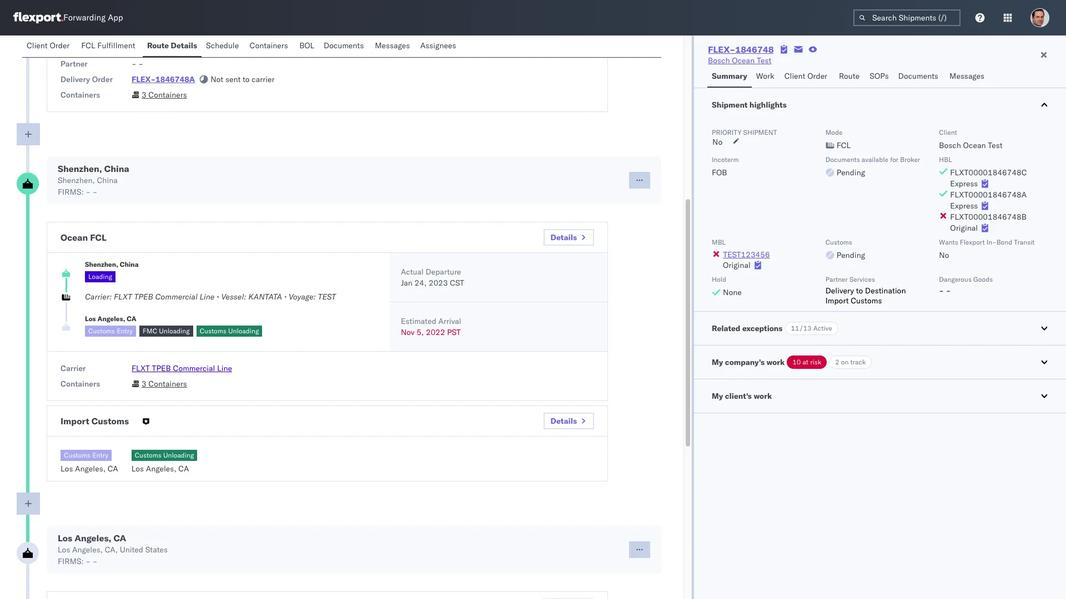 Task type: describe. For each thing, give the bounding box(es) containing it.
pending for documents available for broker
[[837, 168, 865, 178]]

partner for partner services delivery to destination import customs
[[826, 275, 848, 284]]

arrival
[[438, 317, 461, 327]]

1 horizontal spatial client order
[[785, 71, 828, 81]]

0 horizontal spatial original
[[723, 260, 751, 270]]

documents available for broker
[[826, 155, 920, 164]]

states
[[145, 545, 168, 555]]

0 vertical spatial documents button
[[319, 36, 371, 57]]

risk
[[810, 358, 821, 367]]

assignees button
[[416, 36, 463, 57]]

fulfillment
[[97, 41, 135, 51]]

11/13
[[791, 324, 812, 333]]

ocean inside client bosch ocean test incoterm fob
[[963, 141, 986, 150]]

0 horizontal spatial test
[[757, 56, 772, 66]]

assignees
[[420, 41, 456, 51]]

1 details button from the top
[[543, 229, 594, 246]]

work button
[[752, 66, 780, 88]]

voyage:
[[289, 292, 316, 302]]

ca inside customs unloading los angeles, ca
[[178, 464, 189, 474]]

Search Shipments (/) text field
[[854, 9, 961, 26]]

to inside the partner services delivery to destination import customs
[[856, 286, 863, 296]]

not sent to carrier
[[211, 74, 275, 84]]

customs for customs entry los angeles, ca
[[64, 451, 91, 460]]

details for 2nd details button from the bottom of the page
[[551, 233, 577, 243]]

client bosch ocean test incoterm fob
[[712, 128, 1003, 178]]

departure
[[426, 267, 461, 277]]

my for my company's work
[[712, 358, 723, 368]]

carrier:
[[85, 292, 112, 302]]

summary
[[712, 71, 747, 81]]

flexport. image
[[13, 12, 63, 23]]

entry for customs entry
[[117, 327, 133, 335]]

customs entry
[[88, 327, 133, 335]]

estimated arrival nov 5, 2022 pst
[[401, 317, 461, 338]]

partner for partner
[[61, 59, 88, 69]]

containers down flex-1846748a button
[[148, 90, 187, 100]]

0 vertical spatial messages button
[[371, 36, 416, 57]]

test123456 button
[[723, 250, 770, 260]]

actual
[[401, 267, 424, 277]]

priority shipment
[[712, 128, 777, 137]]

flex-1846748a button
[[132, 74, 195, 84]]

no inside wants flexport in-bond transit no
[[939, 250, 949, 260]]

messages for messages button to the top
[[375, 41, 410, 51]]

firms: inside los angeles, ca los angeles, ca, united states firms: - -
[[58, 557, 84, 567]]

1 vertical spatial import
[[61, 416, 89, 427]]

shipment
[[743, 128, 777, 137]]

shenzhen, for shenzhen, china shenzhen, china firms: - -
[[58, 163, 102, 174]]

not
[[211, 74, 223, 84]]

1846748a
[[156, 74, 195, 84]]

my company's work
[[712, 358, 785, 368]]

bol
[[299, 41, 314, 51]]

import customs
[[61, 416, 129, 427]]

fcl for fcl
[[837, 141, 851, 150]]

0 vertical spatial client
[[27, 41, 48, 51]]

0 vertical spatial original
[[950, 223, 978, 233]]

cst
[[450, 278, 464, 288]]

pending for customs
[[837, 250, 865, 260]]

kantata
[[248, 292, 282, 302]]

customs inside the partner services delivery to destination import customs
[[851, 296, 882, 306]]

2 3 containers from the top
[[142, 379, 187, 389]]

my client's work
[[712, 392, 772, 402]]

1 horizontal spatial messages button
[[945, 66, 991, 88]]

at
[[803, 358, 809, 367]]

dangerous goods - -
[[939, 275, 993, 296]]

bol button
[[295, 36, 319, 57]]

- - for carrier
[[132, 43, 143, 53]]

1 vertical spatial flxt
[[132, 364, 150, 374]]

forwarding app link
[[13, 12, 123, 23]]

in-
[[987, 238, 997, 247]]

0 vertical spatial line
[[200, 292, 215, 302]]

containers down flxt tpeb commercial line link
[[148, 379, 187, 389]]

1 vertical spatial commercial
[[173, 364, 215, 374]]

available
[[862, 155, 889, 164]]

forwarding
[[63, 12, 106, 23]]

customs for customs entry
[[88, 327, 115, 335]]

flex-1846748
[[708, 44, 774, 55]]

route button
[[835, 66, 865, 88]]

fcl for fcl fulfillment
[[81, 41, 95, 51]]

flxt00001846748a
[[950, 190, 1027, 200]]

wants
[[939, 238, 958, 247]]

details for second details button from the top
[[551, 417, 577, 427]]

mode
[[826, 128, 843, 137]]

0 vertical spatial delivery
[[61, 74, 90, 84]]

fcl fulfillment button
[[77, 36, 143, 57]]

los angeles, ca los angeles, ca, united states firms: - -
[[58, 533, 168, 567]]

5,
[[417, 328, 424, 338]]

ocean fcl
[[61, 232, 107, 243]]

priority
[[712, 128, 742, 137]]

client's
[[725, 392, 752, 402]]

forwarding app
[[63, 12, 123, 23]]

none
[[723, 288, 742, 298]]

summary button
[[708, 66, 752, 88]]

0 vertical spatial flxt
[[114, 292, 132, 302]]

actual departure jan 24, 2023 cst
[[401, 267, 464, 288]]

flxt00001846748b
[[950, 212, 1027, 222]]

1 • from the left
[[217, 292, 219, 302]]

customs unloading los angeles, ca
[[131, 451, 194, 474]]

0 vertical spatial no
[[713, 137, 723, 147]]

entry for customs entry los angeles, ca
[[92, 451, 108, 460]]

goods
[[974, 275, 993, 284]]

flxt tpeb commercial line link
[[132, 364, 232, 374]]

documents for documents available for broker
[[826, 155, 860, 164]]

route for route details
[[147, 41, 169, 51]]

customs unloading
[[200, 327, 259, 335]]

carrier
[[252, 74, 275, 84]]

active
[[813, 324, 832, 333]]

pst
[[447, 328, 461, 338]]

1 horizontal spatial client
[[785, 71, 806, 81]]

1 vertical spatial tpeb
[[152, 364, 171, 374]]

bosch ocean test
[[708, 56, 772, 66]]

angeles, inside customs entry los angeles, ca
[[75, 464, 106, 474]]

2 on track
[[835, 358, 866, 367]]

hbl
[[939, 155, 952, 164]]

wants flexport in-bond transit no
[[939, 238, 1035, 260]]

test
[[318, 292, 336, 302]]

my client's work button
[[694, 380, 1066, 413]]

1 vertical spatial documents button
[[894, 66, 945, 88]]

hold
[[712, 275, 726, 284]]

related
[[712, 324, 741, 334]]

fob
[[712, 168, 727, 178]]

firms: inside shenzhen, china shenzhen, china firms: - -
[[58, 187, 84, 197]]

2 vertical spatial ocean
[[61, 232, 88, 243]]

los inside customs entry los angeles, ca
[[61, 464, 73, 474]]

1 vertical spatial line
[[217, 364, 232, 374]]

jan
[[401, 278, 413, 288]]

broker
[[900, 155, 920, 164]]

unloading for customs unloading los angeles, ca
[[163, 451, 194, 460]]

shipment highlights button
[[694, 88, 1066, 122]]

on
[[841, 358, 849, 367]]



Task type: vqa. For each thing, say whether or not it's contained in the screenshot.
Related exceptions
yes



Task type: locate. For each thing, give the bounding box(es) containing it.
2 horizontal spatial documents
[[898, 71, 939, 81]]

0 horizontal spatial flex-
[[132, 74, 156, 84]]

2 horizontal spatial client
[[939, 128, 957, 137]]

carrier for partner
[[61, 43, 86, 53]]

0 vertical spatial flex-
[[708, 44, 735, 55]]

1 vertical spatial pending
[[837, 250, 865, 260]]

unloading for fmc unloading
[[159, 327, 190, 335]]

ca inside customs entry los angeles, ca
[[108, 464, 118, 474]]

my left client's
[[712, 392, 723, 402]]

• left the vessel:
[[217, 292, 219, 302]]

1 vertical spatial client order button
[[780, 66, 835, 88]]

ocean up "flxt00001846748c"
[[963, 141, 986, 150]]

client order down flexport. image
[[27, 41, 70, 51]]

pending
[[837, 168, 865, 178], [837, 250, 865, 260]]

work inside button
[[754, 392, 772, 402]]

1 vertical spatial carrier
[[61, 364, 86, 374]]

1 vertical spatial documents
[[898, 71, 939, 81]]

documents button
[[319, 36, 371, 57], [894, 66, 945, 88]]

1 3 from the top
[[142, 90, 146, 100]]

2 3 from the top
[[142, 379, 146, 389]]

1 horizontal spatial client order button
[[780, 66, 835, 88]]

shipment
[[712, 100, 748, 110]]

to down services
[[856, 286, 863, 296]]

original down test123456 button
[[723, 260, 751, 270]]

shenzhen, for shenzhen, china loading
[[85, 260, 118, 269]]

0 horizontal spatial documents button
[[319, 36, 371, 57]]

1 horizontal spatial delivery
[[826, 286, 854, 296]]

containers down delivery order
[[61, 90, 100, 100]]

shenzhen, china shenzhen, china firms: - -
[[58, 163, 129, 197]]

customs inside customs unloading los angeles, ca
[[135, 451, 162, 460]]

line left the vessel:
[[200, 292, 215, 302]]

fcl left fulfillment
[[81, 41, 95, 51]]

1 vertical spatial details button
[[543, 413, 594, 430]]

1 vertical spatial 3
[[142, 379, 146, 389]]

0 vertical spatial bosch
[[708, 56, 730, 66]]

1 horizontal spatial route
[[839, 71, 860, 81]]

route inside the "route details" button
[[147, 41, 169, 51]]

0 horizontal spatial bosch
[[708, 56, 730, 66]]

client order
[[27, 41, 70, 51], [785, 71, 828, 81]]

test up "flxt00001846748c"
[[988, 141, 1003, 150]]

tpeb
[[134, 292, 153, 302], [152, 364, 171, 374]]

1 vertical spatial shenzhen,
[[58, 175, 95, 185]]

route
[[147, 41, 169, 51], [839, 71, 860, 81]]

10 at risk
[[793, 358, 821, 367]]

0 vertical spatial tpeb
[[134, 292, 153, 302]]

schedule button
[[202, 36, 245, 57]]

no down the wants
[[939, 250, 949, 260]]

0 vertical spatial route
[[147, 41, 169, 51]]

delivery down services
[[826, 286, 854, 296]]

1 horizontal spatial no
[[939, 250, 949, 260]]

united
[[120, 545, 143, 555]]

angeles, inside customs unloading los angeles, ca
[[146, 464, 176, 474]]

shenzhen,
[[58, 163, 102, 174], [58, 175, 95, 185], [85, 260, 118, 269]]

client up hbl
[[939, 128, 957, 137]]

0 vertical spatial messages
[[375, 41, 410, 51]]

2 firms: from the top
[[58, 557, 84, 567]]

route details button
[[143, 36, 202, 57]]

work right client's
[[754, 392, 772, 402]]

my inside my client's work button
[[712, 392, 723, 402]]

bosch
[[708, 56, 730, 66], [939, 141, 961, 150]]

ocean up shenzhen, china loading
[[61, 232, 88, 243]]

test inside client bosch ocean test incoterm fob
[[988, 141, 1003, 150]]

partner inside the partner services delivery to destination import customs
[[826, 275, 848, 284]]

related exceptions
[[712, 324, 783, 334]]

-
[[132, 43, 136, 53], [138, 43, 143, 53], [132, 59, 136, 69], [138, 59, 143, 69], [86, 187, 91, 197], [93, 187, 97, 197], [939, 286, 944, 296], [946, 286, 951, 296], [86, 557, 91, 567], [93, 557, 97, 567]]

1 horizontal spatial documents button
[[894, 66, 945, 88]]

express for flxt00001846748c
[[950, 179, 978, 189]]

1 horizontal spatial messages
[[950, 71, 985, 81]]

pending down documents available for broker
[[837, 168, 865, 178]]

0 vertical spatial 3 containers
[[142, 90, 187, 100]]

fcl inside "button"
[[81, 41, 95, 51]]

los inside customs unloading los angeles, ca
[[131, 464, 144, 474]]

ocean
[[732, 56, 755, 66], [963, 141, 986, 150], [61, 232, 88, 243]]

client
[[27, 41, 48, 51], [785, 71, 806, 81], [939, 128, 957, 137]]

firms:
[[58, 187, 84, 197], [58, 557, 84, 567]]

tpeb up "fmc"
[[134, 292, 153, 302]]

bosch up hbl
[[939, 141, 961, 150]]

0 vertical spatial partner
[[61, 59, 88, 69]]

messages for the rightmost messages button
[[950, 71, 985, 81]]

import up customs entry los angeles, ca
[[61, 416, 89, 427]]

3 down flxt tpeb commercial line link
[[142, 379, 146, 389]]

schedule
[[206, 41, 239, 51]]

1 - - from the top
[[132, 43, 143, 53]]

containers inside button
[[250, 41, 288, 51]]

client order button right work
[[780, 66, 835, 88]]

1 vertical spatial firms:
[[58, 557, 84, 567]]

express
[[950, 179, 978, 189], [950, 201, 978, 211]]

1 vertical spatial client
[[785, 71, 806, 81]]

bosch up summary
[[708, 56, 730, 66]]

track
[[851, 358, 866, 367]]

1 horizontal spatial import
[[826, 296, 849, 306]]

11/13 active
[[791, 324, 832, 333]]

documents button right sops at right top
[[894, 66, 945, 88]]

customs entry los angeles, ca
[[61, 451, 118, 474]]

entry down los angeles, ca
[[117, 327, 133, 335]]

1 vertical spatial express
[[950, 201, 978, 211]]

order
[[50, 41, 70, 51], [808, 71, 828, 81], [92, 74, 113, 84]]

order down the forwarding app link
[[50, 41, 70, 51]]

0 horizontal spatial import
[[61, 416, 89, 427]]

my for my client's work
[[712, 392, 723, 402]]

3 containers down flxt tpeb commercial line link
[[142, 379, 187, 389]]

- -
[[132, 43, 143, 53], [132, 59, 143, 69]]

• left voyage:
[[284, 292, 287, 302]]

ocean down flex-1846748
[[732, 56, 755, 66]]

pending up services
[[837, 250, 865, 260]]

2023
[[429, 278, 448, 288]]

express for flxt00001846748a
[[950, 201, 978, 211]]

1 vertical spatial fcl
[[837, 141, 851, 150]]

0 vertical spatial commercial
[[155, 292, 198, 302]]

0 vertical spatial details
[[171, 41, 197, 51]]

1 vertical spatial partner
[[826, 275, 848, 284]]

documents down the mode
[[826, 155, 860, 164]]

entry inside customs entry los angeles, ca
[[92, 451, 108, 460]]

shenzhen, inside shenzhen, china loading
[[85, 260, 118, 269]]

import inside the partner services delivery to destination import customs
[[826, 296, 849, 306]]

line
[[200, 292, 215, 302], [217, 364, 232, 374]]

documents button right the bol
[[319, 36, 371, 57]]

order left route button
[[808, 71, 828, 81]]

1 vertical spatial delivery
[[826, 286, 854, 296]]

2 vertical spatial client
[[939, 128, 957, 137]]

0 horizontal spatial client order button
[[22, 36, 77, 57]]

line down customs unloading
[[217, 364, 232, 374]]

dangerous
[[939, 275, 972, 284]]

sops button
[[865, 66, 894, 88]]

flxt down "fmc"
[[132, 364, 150, 374]]

1 vertical spatial messages
[[950, 71, 985, 81]]

commercial down fmc unloading
[[173, 364, 215, 374]]

flxt tpeb commercial line
[[132, 364, 232, 374]]

2 my from the top
[[712, 392, 723, 402]]

unloading for customs unloading
[[228, 327, 259, 335]]

bosch inside client bosch ocean test incoterm fob
[[939, 141, 961, 150]]

work for my client's work
[[754, 392, 772, 402]]

app
[[108, 12, 123, 23]]

1846748
[[735, 44, 774, 55]]

china for shenzhen, china shenzhen, china firms: - -
[[104, 163, 129, 174]]

partner left services
[[826, 275, 848, 284]]

ocean inside bosch ocean test link
[[732, 56, 755, 66]]

flexport
[[960, 238, 985, 247]]

fcl up shenzhen, china loading
[[90, 232, 107, 243]]

customs inside customs entry los angeles, ca
[[64, 451, 91, 460]]

1 vertical spatial test
[[988, 141, 1003, 150]]

3 containers down flex-1846748a button
[[142, 90, 187, 100]]

my left company's
[[712, 358, 723, 368]]

fmc
[[143, 327, 157, 335]]

commercial up fmc unloading
[[155, 292, 198, 302]]

1 horizontal spatial line
[[217, 364, 232, 374]]

- - down fulfillment
[[132, 59, 143, 69]]

0 vertical spatial import
[[826, 296, 849, 306]]

1 vertical spatial client order
[[785, 71, 828, 81]]

mbl
[[712, 238, 726, 247]]

0 vertical spatial details button
[[543, 229, 594, 246]]

1 my from the top
[[712, 358, 723, 368]]

order down fcl fulfillment "button"
[[92, 74, 113, 84]]

2 details button from the top
[[543, 413, 594, 430]]

0 vertical spatial entry
[[117, 327, 133, 335]]

flex- up bosch ocean test
[[708, 44, 735, 55]]

2022
[[426, 328, 445, 338]]

0 vertical spatial documents
[[324, 41, 364, 51]]

1 horizontal spatial flex-
[[708, 44, 735, 55]]

1 vertical spatial china
[[97, 175, 118, 185]]

delivery inside the partner services delivery to destination import customs
[[826, 286, 854, 296]]

0 vertical spatial shenzhen,
[[58, 163, 102, 174]]

ca,
[[105, 545, 118, 555]]

0 vertical spatial fcl
[[81, 41, 95, 51]]

ca
[[127, 315, 136, 323], [108, 464, 118, 474], [178, 464, 189, 474], [114, 533, 126, 544]]

1 carrier from the top
[[61, 43, 86, 53]]

delivery
[[61, 74, 90, 84], [826, 286, 854, 296]]

1 vertical spatial work
[[754, 392, 772, 402]]

0 horizontal spatial to
[[243, 74, 250, 84]]

bosch ocean test link
[[708, 55, 772, 66]]

containers up "import customs"
[[61, 379, 100, 389]]

0 horizontal spatial line
[[200, 292, 215, 302]]

details button
[[543, 229, 594, 246], [543, 413, 594, 430]]

1 horizontal spatial •
[[284, 292, 287, 302]]

route up flex-1846748a button
[[147, 41, 169, 51]]

0 horizontal spatial route
[[147, 41, 169, 51]]

unloading inside customs unloading los angeles, ca
[[163, 451, 194, 460]]

2 horizontal spatial order
[[808, 71, 828, 81]]

client down flexport. image
[[27, 41, 48, 51]]

client order button
[[22, 36, 77, 57], [780, 66, 835, 88]]

flex- down fulfillment
[[132, 74, 156, 84]]

for
[[890, 155, 899, 164]]

1 horizontal spatial order
[[92, 74, 113, 84]]

- - left route details
[[132, 43, 143, 53]]

0 vertical spatial - -
[[132, 43, 143, 53]]

1 horizontal spatial test
[[988, 141, 1003, 150]]

containers up carrier
[[250, 41, 288, 51]]

original up flexport
[[950, 223, 978, 233]]

exceptions
[[742, 324, 783, 334]]

2 express from the top
[[950, 201, 978, 211]]

1 vertical spatial to
[[856, 286, 863, 296]]

1 horizontal spatial partner
[[826, 275, 848, 284]]

1 vertical spatial 3 containers
[[142, 379, 187, 389]]

customs for customs
[[826, 238, 852, 247]]

2 • from the left
[[284, 292, 287, 302]]

0 horizontal spatial delivery
[[61, 74, 90, 84]]

containers
[[250, 41, 288, 51], [61, 90, 100, 100], [148, 90, 187, 100], [61, 379, 100, 389], [148, 379, 187, 389]]

0 horizontal spatial messages button
[[371, 36, 416, 57]]

import
[[826, 296, 849, 306], [61, 416, 89, 427]]

1 express from the top
[[950, 179, 978, 189]]

1 vertical spatial no
[[939, 250, 949, 260]]

0 vertical spatial 3
[[142, 90, 146, 100]]

express up flxt00001846748a
[[950, 179, 978, 189]]

partner up delivery order
[[61, 59, 88, 69]]

flex- for 1846748
[[708, 44, 735, 55]]

company's
[[725, 358, 765, 368]]

0 vertical spatial client order
[[27, 41, 70, 51]]

sent
[[225, 74, 241, 84]]

ca inside los angeles, ca los angeles, ca, united states firms: - -
[[114, 533, 126, 544]]

customs for customs unloading
[[200, 327, 226, 335]]

tpeb down fmc unloading
[[152, 364, 171, 374]]

transit
[[1014, 238, 1035, 247]]

1 vertical spatial bosch
[[939, 141, 961, 150]]

work left '10'
[[767, 358, 785, 368]]

documents for the topmost documents button
[[324, 41, 364, 51]]

1 vertical spatial details
[[551, 233, 577, 243]]

1 horizontal spatial entry
[[117, 327, 133, 335]]

shipment highlights
[[712, 100, 787, 110]]

express up flxt00001846748b
[[950, 201, 978, 211]]

fmc unloading
[[143, 327, 190, 335]]

0 vertical spatial to
[[243, 74, 250, 84]]

messages
[[375, 41, 410, 51], [950, 71, 985, 81]]

documents right sops button
[[898, 71, 939, 81]]

client order button down flexport. image
[[22, 36, 77, 57]]

1 horizontal spatial to
[[856, 286, 863, 296]]

documents right bol button
[[324, 41, 364, 51]]

2 - - from the top
[[132, 59, 143, 69]]

delivery down fcl fulfillment
[[61, 74, 90, 84]]

0 horizontal spatial order
[[50, 41, 70, 51]]

test123456
[[723, 250, 770, 260]]

route for route
[[839, 71, 860, 81]]

los angeles, ca
[[85, 315, 136, 323]]

0 horizontal spatial client order
[[27, 41, 70, 51]]

client inside client bosch ocean test incoterm fob
[[939, 128, 957, 137]]

- - for partner
[[132, 59, 143, 69]]

0 vertical spatial express
[[950, 179, 978, 189]]

services
[[850, 275, 875, 284]]

1 vertical spatial flex-
[[132, 74, 156, 84]]

3
[[142, 90, 146, 100], [142, 379, 146, 389]]

carrier for containers
[[61, 364, 86, 374]]

3 down flex-1846748a button
[[142, 90, 146, 100]]

no down the priority
[[713, 137, 723, 147]]

partner
[[61, 59, 88, 69], [826, 275, 848, 284]]

0 vertical spatial test
[[757, 56, 772, 66]]

0 vertical spatial china
[[104, 163, 129, 174]]

2 vertical spatial details
[[551, 417, 577, 427]]

flex- for 1846748a
[[132, 74, 156, 84]]

test down 1846748
[[757, 56, 772, 66]]

work for my company's work
[[767, 358, 785, 368]]

fcl down the mode
[[837, 141, 851, 150]]

documents for the bottom documents button
[[898, 71, 939, 81]]

2 carrier from the top
[[61, 364, 86, 374]]

1 vertical spatial - -
[[132, 59, 143, 69]]

0 horizontal spatial entry
[[92, 451, 108, 460]]

estimated
[[401, 317, 436, 327]]

route inside route button
[[839, 71, 860, 81]]

flxt right the carrier:
[[114, 292, 132, 302]]

customs
[[826, 238, 852, 247], [851, 296, 882, 306], [88, 327, 115, 335], [200, 327, 226, 335], [91, 416, 129, 427], [64, 451, 91, 460], [135, 451, 162, 460]]

import up active
[[826, 296, 849, 306]]

2 pending from the top
[[837, 250, 865, 260]]

work
[[756, 71, 775, 81]]

to right sent
[[243, 74, 250, 84]]

client order right work button
[[785, 71, 828, 81]]

1 pending from the top
[[837, 168, 865, 178]]

customs for customs unloading los angeles, ca
[[135, 451, 162, 460]]

flxt00001846748c
[[950, 168, 1027, 178]]

entry
[[117, 327, 133, 335], [92, 451, 108, 460]]

0 horizontal spatial client
[[27, 41, 48, 51]]

0 horizontal spatial messages
[[375, 41, 410, 51]]

2 vertical spatial fcl
[[90, 232, 107, 243]]

1 3 containers from the top
[[142, 90, 187, 100]]

2 vertical spatial shenzhen,
[[85, 260, 118, 269]]

route left sops at right top
[[839, 71, 860, 81]]

work
[[767, 358, 785, 368], [754, 392, 772, 402]]

flex-1846748 link
[[708, 44, 774, 55]]

loading
[[88, 272, 112, 281]]

china inside shenzhen, china loading
[[120, 260, 139, 269]]

1 firms: from the top
[[58, 187, 84, 197]]

entry down "import customs"
[[92, 451, 108, 460]]

carrier: flxt tpeb commercial line • vessel: kantata • voyage: test
[[85, 292, 336, 302]]

0 horizontal spatial •
[[217, 292, 219, 302]]

client right work button
[[785, 71, 806, 81]]

china for shenzhen, china loading
[[120, 260, 139, 269]]

incoterm
[[712, 155, 739, 164]]

sops
[[870, 71, 889, 81]]

1 horizontal spatial bosch
[[939, 141, 961, 150]]

no
[[713, 137, 723, 147], [939, 250, 949, 260]]



